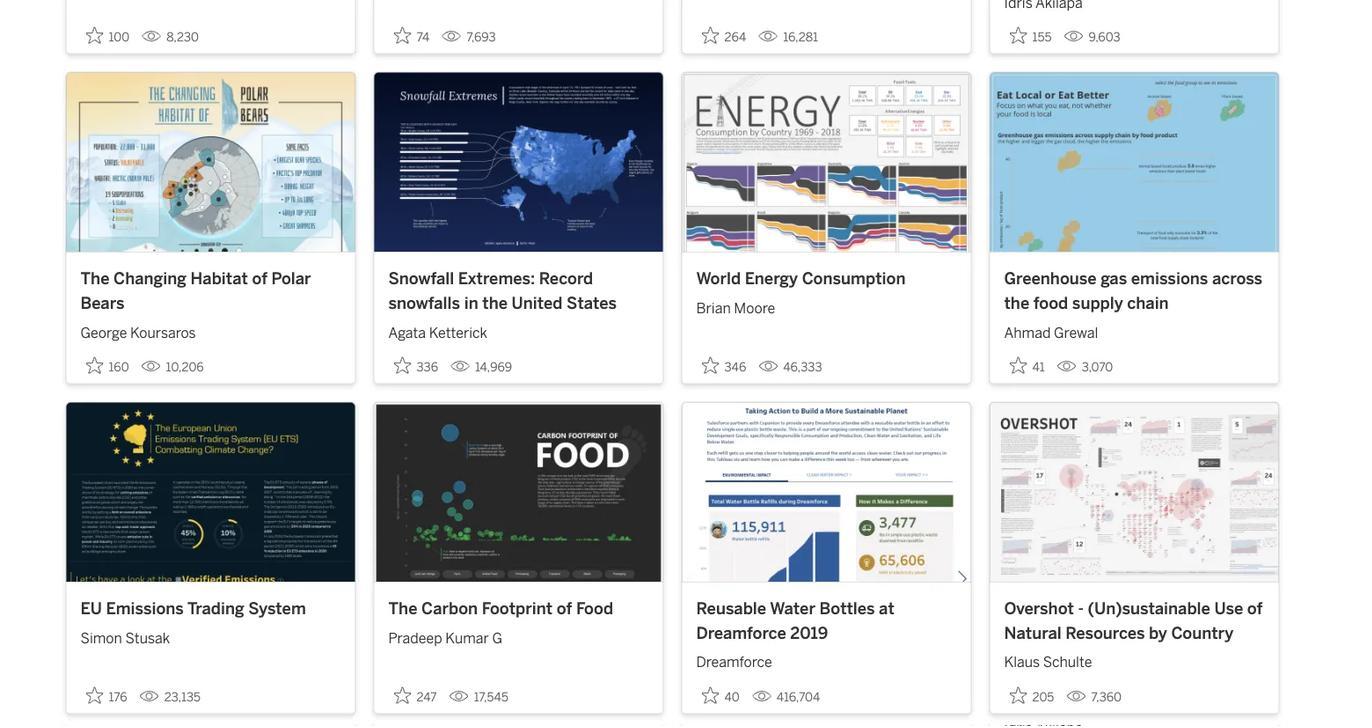 Task type: vqa. For each thing, say whether or not it's contained in the screenshot.


Task type: locate. For each thing, give the bounding box(es) containing it.
bottles
[[820, 599, 875, 619]]

1 vertical spatial dreamforce
[[697, 655, 772, 671]]

1 horizontal spatial the
[[389, 599, 418, 619]]

add favorite button for 7,693
[[389, 22, 435, 50]]

stusak
[[125, 630, 170, 647]]

14,969
[[475, 360, 512, 375]]

add favorite button containing 155
[[1005, 22, 1057, 50]]

7,360 views element
[[1060, 683, 1129, 712]]

264
[[725, 30, 747, 45]]

1 the from the left
[[483, 293, 508, 313]]

consumption
[[802, 269, 906, 289]]

of
[[252, 269, 268, 289], [557, 599, 572, 619], [1248, 599, 1263, 619]]

the up pradeep
[[389, 599, 418, 619]]

add favorite button containing 160
[[81, 352, 134, 380]]

snowfalls
[[389, 293, 460, 313]]

-
[[1079, 599, 1084, 619]]

add favorite button left 7,693
[[389, 22, 435, 50]]

0 vertical spatial dreamforce
[[697, 623, 787, 643]]

40
[[725, 690, 740, 705]]

416,704
[[777, 690, 821, 705]]

add favorite button containing 264
[[697, 22, 752, 50]]

the
[[81, 269, 110, 289], [389, 599, 418, 619]]

74
[[417, 30, 430, 45]]

add favorite button left 9,603
[[1005, 22, 1057, 50]]

use
[[1215, 599, 1244, 619]]

the for the carbon footprint of food
[[389, 599, 418, 619]]

workbook thumbnail image for habitat
[[66, 73, 355, 252]]

336
[[417, 360, 438, 375]]

country
[[1172, 623, 1234, 643]]

0 horizontal spatial the
[[483, 293, 508, 313]]

176
[[109, 690, 127, 705]]

of inside overshot - (un)sustainable use of natural resources by country
[[1248, 599, 1263, 619]]

the inside the changing habitat of polar bears
[[81, 269, 110, 289]]

across
[[1213, 269, 1263, 289]]

1 horizontal spatial the
[[1005, 293, 1030, 313]]

0 horizontal spatial the
[[81, 269, 110, 289]]

Add Favorite button
[[81, 22, 135, 50], [389, 22, 435, 50], [697, 22, 752, 50], [1005, 22, 1057, 50], [81, 352, 134, 380], [697, 352, 752, 380], [81, 681, 133, 710]]

the up ahmad
[[1005, 293, 1030, 313]]

george koursaros link
[[81, 315, 341, 344]]

add favorite button containing 346
[[697, 352, 752, 380]]

100
[[109, 30, 130, 45]]

3,070
[[1082, 360, 1114, 375]]

dreamforce inside the reusable water bottles at dreamforce 2019
[[697, 623, 787, 643]]

of left polar
[[252, 269, 268, 289]]

workbook thumbnail image for emissions
[[991, 73, 1279, 252]]

energy
[[745, 269, 798, 289]]

23,135
[[164, 690, 201, 705]]

0 horizontal spatial of
[[252, 269, 268, 289]]

greenhouse gas emissions across the food supply chain link
[[1005, 267, 1265, 315]]

1 vertical spatial the
[[389, 599, 418, 619]]

agata
[[389, 325, 426, 341]]

george
[[81, 325, 127, 341]]

of for footprint
[[557, 599, 572, 619]]

the right in
[[483, 293, 508, 313]]

of left food
[[557, 599, 572, 619]]

add favorite button down brian on the top right of the page
[[697, 352, 752, 380]]

resources
[[1066, 623, 1145, 643]]

workbook thumbnail image
[[66, 73, 355, 252], [374, 73, 663, 252], [683, 73, 971, 252], [991, 73, 1279, 252], [66, 403, 355, 582], [374, 403, 663, 582], [683, 403, 971, 582], [991, 403, 1279, 582]]

Add Favorite button
[[1005, 681, 1060, 710]]

add favorite button down simon
[[81, 681, 133, 710]]

workbook thumbnail image for trading
[[66, 403, 355, 582]]

1 horizontal spatial of
[[557, 599, 572, 619]]

eu
[[81, 599, 102, 619]]

1 dreamforce from the top
[[697, 623, 787, 643]]

add favorite button left 16,281 at the top right
[[697, 22, 752, 50]]

overshot
[[1005, 599, 1075, 619]]

dreamforce
[[697, 623, 787, 643], [697, 655, 772, 671]]

reusable water bottles at dreamforce 2019
[[697, 599, 895, 643]]

record
[[539, 269, 593, 289]]

carbon
[[422, 599, 478, 619]]

by
[[1149, 623, 1168, 643]]

water
[[770, 599, 816, 619]]

changing
[[114, 269, 187, 289]]

2 the from the left
[[1005, 293, 1030, 313]]

snowfall extremes: record snowfalls in the united states link
[[389, 267, 649, 315]]

(un)sustainable
[[1088, 599, 1211, 619]]

add favorite button containing 176
[[81, 681, 133, 710]]

add favorite button left 8,230
[[81, 22, 135, 50]]

the
[[483, 293, 508, 313], [1005, 293, 1030, 313]]

add favorite button down the george on the left top of the page
[[81, 352, 134, 380]]

agata ketterick
[[389, 325, 488, 341]]

add favorite button for 23,135
[[81, 681, 133, 710]]

dreamforce up the 40
[[697, 655, 772, 671]]

moore
[[734, 300, 776, 317]]

10,206
[[166, 360, 204, 375]]

polar
[[272, 269, 311, 289]]

in
[[464, 293, 478, 313]]

add favorite button for 9,603
[[1005, 22, 1057, 50]]

add favorite button containing 74
[[389, 22, 435, 50]]

16,281
[[783, 30, 818, 45]]

dreamforce down reusable
[[697, 623, 787, 643]]

footprint
[[482, 599, 553, 619]]

of inside the changing habitat of polar bears
[[252, 269, 268, 289]]

supply
[[1073, 293, 1124, 313]]

16,281 views element
[[752, 23, 826, 52]]

2 horizontal spatial of
[[1248, 599, 1263, 619]]

bears
[[81, 293, 125, 313]]

trading
[[187, 599, 244, 619]]

reusable water bottles at dreamforce 2019 link
[[697, 597, 957, 645]]

46,333
[[784, 360, 823, 375]]

46,333 views element
[[752, 353, 830, 382]]

extremes:
[[458, 269, 535, 289]]

overshot - (un)sustainable use of natural resources by country
[[1005, 599, 1263, 643]]

ketterick
[[429, 325, 488, 341]]

add favorite button containing 100
[[81, 22, 135, 50]]

agata ketterick link
[[389, 315, 649, 344]]

the up bears
[[81, 269, 110, 289]]

0 vertical spatial the
[[81, 269, 110, 289]]

17,545
[[474, 690, 509, 705]]

workbook thumbnail image for consumption
[[683, 73, 971, 252]]

of right use on the right of page
[[1248, 599, 1263, 619]]

the inside snowfall extremes: record snowfalls in the united states
[[483, 293, 508, 313]]

g
[[492, 630, 503, 647]]

7,693 views element
[[435, 23, 503, 52]]

14,969 views element
[[444, 353, 519, 382]]



Task type: describe. For each thing, give the bounding box(es) containing it.
snowfall
[[389, 269, 454, 289]]

add favorite button for 46,333
[[697, 352, 752, 380]]

of for habitat
[[252, 269, 268, 289]]

23,135 views element
[[133, 683, 208, 712]]

workbook thumbnail image for record
[[374, 73, 663, 252]]

Add Favorite button
[[389, 352, 444, 380]]

schulte
[[1044, 655, 1093, 671]]

9,603
[[1089, 30, 1121, 45]]

klaus schulte
[[1005, 655, 1093, 671]]

workbook thumbnail image for bottles
[[683, 403, 971, 582]]

the carbon footprint of food link
[[389, 597, 649, 621]]

346
[[725, 360, 747, 375]]

kumar
[[446, 630, 489, 647]]

brian moore
[[697, 300, 776, 317]]

overshot - (un)sustainable use of natural resources by country link
[[1005, 597, 1265, 645]]

8,230 views element
[[135, 23, 206, 52]]

at
[[879, 599, 895, 619]]

17,545 views element
[[442, 683, 516, 712]]

simon stusak
[[81, 630, 170, 647]]

brian
[[697, 300, 731, 317]]

ahmad grewal link
[[1005, 315, 1265, 344]]

world energy consumption link
[[697, 267, 957, 291]]

247
[[417, 690, 437, 705]]

simon
[[81, 630, 122, 647]]

7,360
[[1092, 690, 1122, 705]]

world energy consumption
[[697, 269, 906, 289]]

Add Favorite button
[[389, 681, 442, 710]]

2019
[[791, 623, 828, 643]]

the changing habitat of polar bears link
[[81, 267, 341, 315]]

reusable
[[697, 599, 767, 619]]

3,070 views element
[[1051, 353, 1121, 382]]

add favorite button for 8,230
[[81, 22, 135, 50]]

155
[[1033, 30, 1052, 45]]

the for the changing habitat of polar bears
[[81, 269, 110, 289]]

food
[[1034, 293, 1069, 313]]

pradeep kumar g
[[389, 630, 503, 647]]

pradeep kumar g link
[[389, 621, 649, 649]]

snowfall extremes: record snowfalls in the united states
[[389, 269, 617, 313]]

greenhouse
[[1005, 269, 1097, 289]]

8,230
[[167, 30, 199, 45]]

205
[[1033, 690, 1055, 705]]

the inside 'greenhouse gas emissions across the food supply chain'
[[1005, 293, 1030, 313]]

simon stusak link
[[81, 621, 341, 649]]

eu emissions trading system link
[[81, 597, 341, 621]]

chain
[[1128, 293, 1169, 313]]

ahmad grewal
[[1005, 325, 1099, 341]]

workbook thumbnail image for footprint
[[374, 403, 663, 582]]

Add Favorite button
[[697, 681, 745, 710]]

eu emissions trading system
[[81, 599, 306, 619]]

dreamforce link
[[697, 645, 957, 673]]

habitat
[[191, 269, 248, 289]]

grewal
[[1054, 325, 1099, 341]]

the carbon footprint of food
[[389, 599, 613, 619]]

greenhouse gas emissions across the food supply chain
[[1005, 269, 1263, 313]]

workbook thumbnail image for (un)sustainable
[[991, 403, 1279, 582]]

pradeep
[[389, 630, 442, 647]]

add favorite button for 16,281
[[697, 22, 752, 50]]

416,704 views element
[[745, 683, 828, 712]]

2 dreamforce from the top
[[697, 655, 772, 671]]

160
[[109, 360, 129, 375]]

klaus schulte link
[[1005, 645, 1265, 673]]

united
[[512, 293, 563, 313]]

natural
[[1005, 623, 1062, 643]]

10,206 views element
[[134, 353, 211, 382]]

add favorite button for 10,206
[[81, 352, 134, 380]]

the changing habitat of polar bears
[[81, 269, 311, 313]]

7,693
[[467, 30, 496, 45]]

food
[[576, 599, 613, 619]]

george koursaros
[[81, 325, 196, 341]]

world
[[697, 269, 741, 289]]

gas
[[1101, 269, 1128, 289]]

emissions
[[1132, 269, 1209, 289]]

klaus
[[1005, 655, 1040, 671]]

41
[[1033, 360, 1045, 375]]

9,603 views element
[[1057, 23, 1128, 52]]

emissions
[[106, 599, 184, 619]]

Add Favorite button
[[1005, 352, 1051, 380]]

ahmad
[[1005, 325, 1051, 341]]

koursaros
[[130, 325, 196, 341]]

system
[[248, 599, 306, 619]]

states
[[567, 293, 617, 313]]



